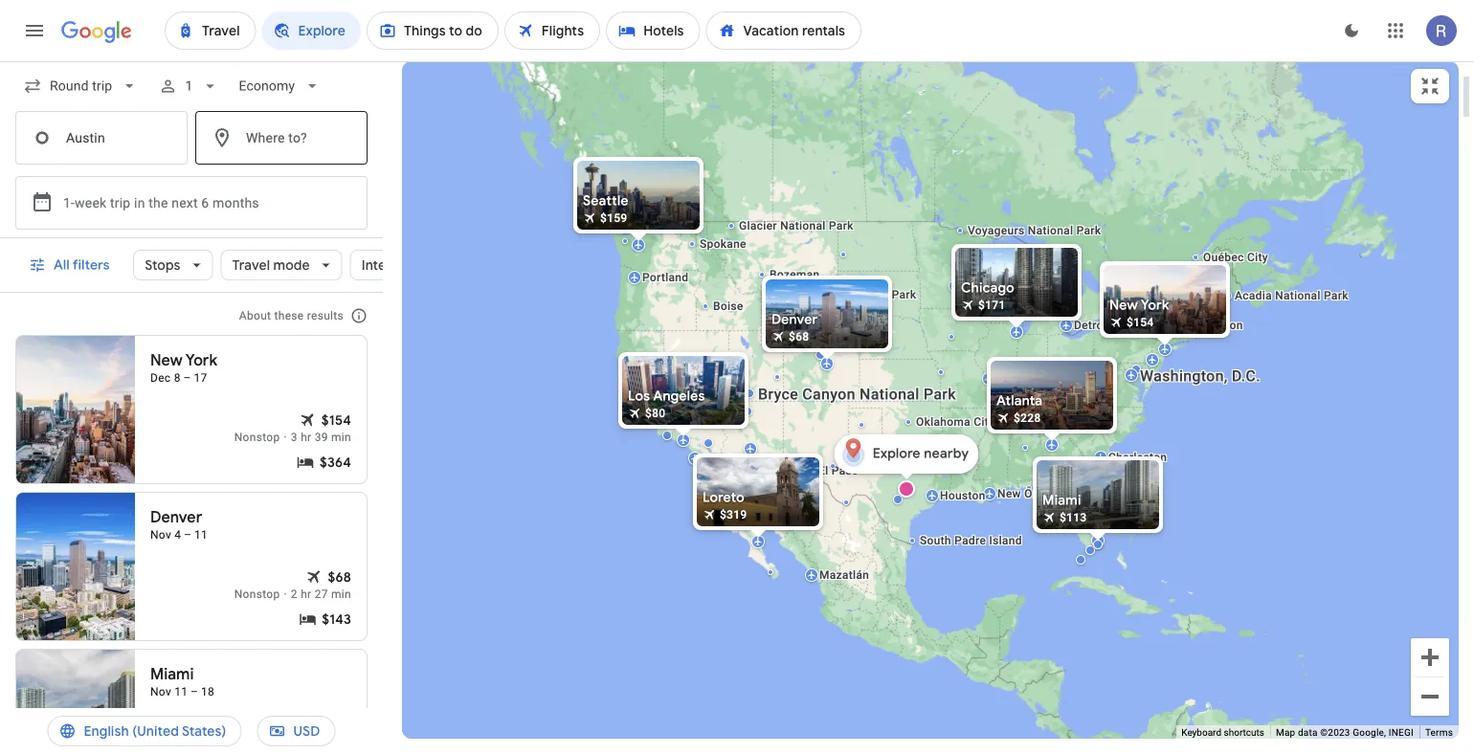 Task type: describe. For each thing, give the bounding box(es) containing it.
padre
[[954, 534, 986, 548]]

canyon
[[802, 385, 856, 403]]

228 US dollars text field
[[1014, 412, 1041, 425]]

results
[[307, 309, 344, 323]]

park for voyageurs national park
[[1076, 224, 1101, 237]]

inegi
[[1389, 727, 1414, 739]]

national for acadia
[[1275, 289, 1321, 302]]

0 horizontal spatial 154 us dollars text field
[[321, 411, 351, 430]]

the
[[149, 195, 168, 211]]

denver for denver nov 4 – 11
[[150, 508, 202, 527]]

park for glacier national park
[[829, 219, 854, 233]]

city for oklahoma city
[[974, 415, 995, 429]]

68 US dollars text field
[[789, 330, 809, 344]]

trip
[[110, 195, 131, 211]]

159 US dollars text field
[[600, 212, 627, 225]]

explore
[[873, 445, 921, 462]]

4 – 11
[[174, 528, 208, 542]]

states)
[[182, 723, 226, 740]]

interests button
[[350, 242, 450, 288]]

about
[[239, 309, 271, 323]]

new for new york
[[1109, 297, 1138, 314]]

Where to? text field
[[195, 111, 368, 165]]

detroit
[[1074, 319, 1111, 332]]

11 – 18
[[174, 685, 215, 699]]

san diego
[[703, 452, 757, 465]]

boise
[[713, 300, 743, 313]]

map data ©2023 google, inegi
[[1276, 727, 1414, 739]]

next
[[172, 195, 198, 211]]

duluth
[[975, 251, 1010, 264]]

$68 for 68 us dollars text box
[[789, 330, 809, 344]]

shortcuts
[[1224, 727, 1264, 739]]

dec
[[150, 371, 171, 385]]

364 US dollars text field
[[320, 453, 351, 472]]

francisco
[[669, 384, 721, 397]]

bozeman
[[770, 268, 820, 281]]

glacier
[[739, 219, 777, 233]]

1 button
[[151, 63, 227, 109]]

new york
[[1109, 297, 1169, 314]]

usd button
[[257, 708, 335, 754]]

all
[[54, 257, 70, 274]]

$154 for $154 text field inside map region
[[1127, 316, 1154, 329]]

nashville
[[1034, 406, 1084, 419]]

nearby
[[924, 445, 969, 462]]

portland
[[642, 271, 689, 284]]

park for acadia national park
[[1324, 289, 1348, 302]]

atlanta
[[996, 392, 1043, 410]]

2 hr 27 min
[[291, 588, 351, 601]]

new york dec 8 – 17
[[150, 351, 217, 385]]

about these results
[[239, 309, 344, 323]]

$364
[[320, 454, 351, 471]]

island
[[989, 534, 1022, 548]]

stops button
[[133, 242, 213, 288]]

main menu image
[[23, 19, 46, 42]]

english (united states)
[[84, 723, 226, 740]]

mazatlán
[[819, 569, 869, 582]]

miami for miami nov 11 – 18
[[150, 665, 194, 684]]

stops
[[144, 257, 180, 274]]

these
[[274, 309, 304, 323]]

national for voyageurs
[[1028, 224, 1073, 237]]

min for denver
[[331, 588, 351, 601]]

travel
[[232, 257, 270, 274]]

angeles
[[653, 388, 705, 405]]

154 us dollars text field inside map region
[[1127, 316, 1154, 329]]

week
[[75, 195, 107, 211]]

loading results progress bar
[[0, 61, 1474, 65]]

3
[[291, 431, 298, 444]]

orlando
[[1092, 504, 1135, 518]]

hr for new york
[[301, 431, 312, 444]]

$319
[[720, 508, 747, 522]]

(united
[[132, 723, 179, 740]]

diego
[[726, 452, 757, 465]]

acadia
[[1235, 289, 1272, 302]]

orleans
[[1024, 487, 1066, 501]]

data
[[1298, 727, 1318, 739]]

glacier national park
[[739, 219, 854, 233]]

$113 for $113 text box
[[1060, 511, 1087, 525]]

all filters button
[[17, 242, 125, 288]]

acadia national park
[[1235, 289, 1348, 302]]

171 US dollars text field
[[978, 299, 1006, 312]]

lake
[[671, 366, 697, 379]]

map region
[[256, 0, 1474, 754]]

voyageurs
[[968, 224, 1025, 237]]

2
[[291, 588, 298, 601]]

hr for denver
[[301, 588, 312, 601]]

national up explore
[[860, 385, 919, 403]]

yellowstone national park
[[774, 288, 916, 302]]

national for yellowstone
[[843, 288, 889, 302]]

oklahoma
[[916, 415, 971, 429]]

denver for denver
[[771, 311, 818, 328]]



Task type: vqa. For each thing, say whether or not it's contained in the screenshot.
200 ft BUTTON
no



Task type: locate. For each thing, give the bounding box(es) containing it.
1 hr from the top
[[301, 431, 312, 444]]

0 vertical spatial $68
[[789, 330, 809, 344]]

1 vertical spatial miami
[[150, 665, 194, 684]]

0 horizontal spatial miami
[[150, 665, 194, 684]]

1 horizontal spatial city
[[1247, 251, 1268, 264]]

san francisco
[[645, 384, 721, 397]]

view smaller map image
[[1419, 75, 1442, 98]]

google,
[[1353, 727, 1386, 739]]

None field
[[15, 69, 147, 103], [231, 69, 329, 103], [15, 69, 147, 103], [231, 69, 329, 103]]

1 horizontal spatial san
[[703, 452, 723, 465]]

park
[[829, 219, 854, 233], [1076, 224, 1101, 237], [892, 288, 916, 302], [1324, 289, 1348, 302], [924, 385, 956, 403]]

154 US dollars text field
[[1127, 316, 1154, 329], [321, 411, 351, 430]]

2 hr from the top
[[301, 588, 312, 601]]

denver up 68 us dollars text box
[[771, 311, 818, 328]]

nonstop left 3
[[234, 431, 280, 444]]

8 – 17
[[174, 371, 207, 385]]

hr
[[301, 431, 312, 444], [301, 588, 312, 601]]

louis
[[1014, 372, 1044, 386]]

0 vertical spatial new
[[1109, 297, 1138, 314]]

nov inside denver nov 4 – 11
[[150, 528, 171, 542]]

new for new york dec 8 – 17
[[150, 351, 182, 370]]

usd
[[293, 723, 320, 740]]

miami up $113 text box
[[1042, 492, 1081, 509]]

None text field
[[15, 111, 188, 165]]

minneapolis
[[963, 279, 1029, 293]]

$154 for the leftmost $154 text field
[[321, 412, 351, 429]]

1 horizontal spatial new
[[997, 487, 1021, 501]]

mode
[[273, 257, 309, 274]]

south
[[920, 534, 951, 548]]

nov left "11 – 18" on the left
[[150, 685, 171, 699]]

1 horizontal spatial $68
[[789, 330, 809, 344]]

tahoe
[[699, 366, 732, 379]]

1 vertical spatial nonstop
[[234, 588, 280, 601]]

new orleans
[[997, 487, 1066, 501]]

san
[[645, 384, 666, 397], [703, 452, 723, 465]]

change appearance image
[[1329, 8, 1375, 54]]

©2023
[[1320, 727, 1350, 739]]

1 vertical spatial hr
[[301, 588, 312, 601]]

interests
[[361, 257, 417, 274]]

park right voyageurs
[[1076, 224, 1101, 237]]

boston
[[1205, 319, 1243, 332]]

washington, d.c.
[[1140, 367, 1261, 385]]

2 nov from the top
[[150, 685, 171, 699]]

$68 for 68 us dollars text field
[[328, 569, 351, 586]]

39
[[315, 431, 328, 444]]

new up detroit
[[1109, 297, 1138, 314]]

city for québec city
[[1247, 251, 1268, 264]]

2 min from the top
[[331, 588, 351, 601]]

0 vertical spatial city
[[1247, 251, 1268, 264]]

0 vertical spatial min
[[331, 431, 351, 444]]

charleston
[[1108, 451, 1167, 464]]

1 horizontal spatial $113
[[1060, 511, 1087, 525]]

york inside new york dec 8 – 17
[[186, 351, 217, 370]]

national
[[780, 219, 826, 233], [1028, 224, 1073, 237], [843, 288, 889, 302], [1275, 289, 1321, 302], [860, 385, 919, 403]]

1 vertical spatial denver
[[150, 508, 202, 527]]

york for new york
[[1141, 297, 1169, 314]]

denver up 4 – 11
[[150, 508, 202, 527]]

min down 68 us dollars text field
[[331, 588, 351, 601]]

1 horizontal spatial 154 us dollars text field
[[1127, 316, 1154, 329]]

0 vertical spatial york
[[1141, 297, 1169, 314]]

0 vertical spatial $113
[[1060, 511, 1087, 525]]

st. louis
[[996, 372, 1044, 386]]

nonstop for new york
[[234, 431, 280, 444]]

$68 up 27
[[328, 569, 351, 586]]

san for san diego
[[703, 452, 723, 465]]

york inside map region
[[1141, 297, 1169, 314]]

in
[[134, 195, 145, 211]]

nov left 4 – 11
[[150, 528, 171, 542]]

nov inside miami nov 11 – 18
[[150, 685, 171, 699]]

explore nearby
[[873, 445, 969, 462]]

min for new york
[[331, 431, 351, 444]]

nov for miami
[[150, 685, 171, 699]]

0 horizontal spatial san
[[645, 384, 666, 397]]

1 vertical spatial san
[[703, 452, 723, 465]]

english (united states) button
[[47, 708, 242, 754]]

bryce canyon national park
[[758, 385, 956, 403]]

new left the orleans
[[997, 487, 1021, 501]]

1 nov from the top
[[150, 528, 171, 542]]

miami nov 11 – 18
[[150, 665, 215, 699]]

toronto
[[1114, 300, 1155, 313]]

miami inside map region
[[1042, 492, 1081, 509]]

$143
[[322, 611, 351, 628]]

0 vertical spatial nonstop
[[234, 431, 280, 444]]

0 horizontal spatial $68
[[328, 569, 351, 586]]

york
[[1141, 297, 1169, 314], [186, 351, 217, 370]]

québec
[[1203, 251, 1244, 264]]

seattle
[[583, 192, 629, 210]]

0 vertical spatial san
[[645, 384, 666, 397]]

park for yellowstone national park
[[892, 288, 916, 302]]

$68 down yellowstone
[[789, 330, 809, 344]]

1 vertical spatial $68
[[328, 569, 351, 586]]

1 vertical spatial 154 us dollars text field
[[321, 411, 351, 430]]

113 US dollars text field
[[1060, 511, 1087, 525]]

park up "yellowstone national park"
[[829, 219, 854, 233]]

1
[[185, 78, 193, 94]]

city
[[1247, 251, 1268, 264], [974, 415, 995, 429]]

city right québec
[[1247, 251, 1268, 264]]

keyboard
[[1181, 727, 1221, 739]]

1-week trip in the next 6 months button
[[15, 176, 368, 230]]

1 horizontal spatial york
[[1141, 297, 1169, 314]]

1 vertical spatial city
[[974, 415, 995, 429]]

national for glacier
[[780, 219, 826, 233]]

1 horizontal spatial $154
[[1127, 316, 1154, 329]]

0 horizontal spatial $154
[[321, 412, 351, 429]]

bryce
[[758, 385, 798, 403]]

montreal
[[1177, 271, 1226, 284]]

$159
[[600, 212, 627, 225]]

park left chicago
[[892, 288, 916, 302]]

québec city
[[1203, 251, 1268, 264]]

months
[[213, 195, 259, 211]]

miami for miami
[[1042, 492, 1081, 509]]

1 vertical spatial $154
[[321, 412, 351, 429]]

city right oklahoma
[[974, 415, 995, 429]]

national right voyageurs
[[1028, 224, 1073, 237]]

$68 inside map region
[[789, 330, 809, 344]]

about these results image
[[336, 293, 382, 339]]

27
[[315, 588, 328, 601]]

los
[[628, 388, 650, 405]]

terms
[[1425, 727, 1453, 739]]

2 vertical spatial new
[[997, 487, 1021, 501]]

national right yellowstone
[[843, 288, 889, 302]]

$113 inside map region
[[1060, 511, 1087, 525]]

denver nov 4 – 11
[[150, 508, 208, 542]]

san up 80 us dollars text box
[[645, 384, 666, 397]]

miami up "11 – 18" on the left
[[150, 665, 194, 684]]

0 vertical spatial hr
[[301, 431, 312, 444]]

nov for denver
[[150, 528, 171, 542]]

113 US dollars text field
[[325, 725, 351, 744]]

68 US dollars text field
[[328, 568, 351, 587]]

paso
[[832, 464, 859, 478]]

0 vertical spatial nov
[[150, 528, 171, 542]]

1-
[[63, 195, 75, 211]]

national right acadia
[[1275, 289, 1321, 302]]

$113 for 113 us dollars text box
[[325, 726, 351, 743]]

0 vertical spatial 154 us dollars text field
[[1127, 316, 1154, 329]]

2 nonstop from the top
[[234, 588, 280, 601]]

$113 right the usd
[[325, 726, 351, 743]]

loreto
[[703, 489, 745, 506]]

san left diego
[[703, 452, 723, 465]]

san for san francisco
[[645, 384, 666, 397]]

6
[[201, 195, 209, 211]]

park up oklahoma
[[924, 385, 956, 403]]

chicago
[[961, 279, 1015, 297]]

0 vertical spatial denver
[[771, 311, 818, 328]]

$68
[[789, 330, 809, 344], [328, 569, 351, 586]]

143 US dollars text field
[[322, 610, 351, 629]]

1 horizontal spatial miami
[[1042, 492, 1081, 509]]

el paso
[[818, 464, 859, 478]]

york for new york dec 8 – 17
[[186, 351, 217, 370]]

hr right 3
[[301, 431, 312, 444]]

explore nearby button
[[834, 435, 979, 489]]

denver inside denver nov 4 – 11
[[150, 508, 202, 527]]

new up dec
[[150, 351, 182, 370]]

1 min from the top
[[331, 431, 351, 444]]

$154 up "39"
[[321, 412, 351, 429]]

1 vertical spatial nov
[[150, 685, 171, 699]]

0 horizontal spatial new
[[150, 351, 182, 370]]

1 vertical spatial min
[[331, 588, 351, 601]]

0 vertical spatial miami
[[1042, 492, 1081, 509]]

min
[[331, 431, 351, 444], [331, 588, 351, 601]]

filters
[[73, 257, 110, 274]]

keyboard shortcuts
[[1181, 727, 1264, 739]]

miami inside miami nov 11 – 18
[[150, 665, 194, 684]]

2 horizontal spatial new
[[1109, 297, 1138, 314]]

new
[[1109, 297, 1138, 314], [150, 351, 182, 370], [997, 487, 1021, 501]]

$154 inside map region
[[1127, 316, 1154, 329]]

1 horizontal spatial denver
[[771, 311, 818, 328]]

south padre island
[[920, 534, 1022, 548]]

min right "39"
[[331, 431, 351, 444]]

new inside new york dec 8 – 17
[[150, 351, 182, 370]]

travel mode button
[[220, 242, 342, 288]]

yellowstone
[[774, 288, 840, 302]]

nonstop left 2
[[234, 588, 280, 601]]

0 horizontal spatial denver
[[150, 508, 202, 527]]

keyboard shortcuts button
[[1181, 726, 1264, 740]]

154 us dollars text field up "39"
[[321, 411, 351, 430]]

travel mode
[[232, 257, 309, 274]]

1 nonstop from the top
[[234, 431, 280, 444]]

$228
[[1014, 412, 1041, 425]]

lake tahoe
[[671, 366, 732, 379]]

1 vertical spatial $113
[[325, 726, 351, 743]]

denver inside map region
[[771, 311, 818, 328]]

d.c.
[[1232, 367, 1261, 385]]

$154 down toronto
[[1127, 316, 1154, 329]]

voyageurs national park
[[968, 224, 1101, 237]]

319 US dollars text field
[[720, 508, 747, 522]]

new for new orleans
[[997, 487, 1021, 501]]

$113 down the orleans
[[1060, 511, 1087, 525]]

hr right 2
[[301, 588, 312, 601]]

0 horizontal spatial $113
[[325, 726, 351, 743]]

denver
[[771, 311, 818, 328], [150, 508, 202, 527]]

0 horizontal spatial york
[[186, 351, 217, 370]]

0 horizontal spatial city
[[974, 415, 995, 429]]

nonstop for denver
[[234, 588, 280, 601]]

el
[[818, 464, 828, 478]]

1 vertical spatial york
[[186, 351, 217, 370]]

nov
[[150, 528, 171, 542], [150, 685, 171, 699]]

154 us dollars text field down toronto
[[1127, 316, 1154, 329]]

0 vertical spatial $154
[[1127, 316, 1154, 329]]

terms link
[[1425, 727, 1453, 739]]

park right acadia
[[1324, 289, 1348, 302]]

1 vertical spatial new
[[150, 351, 182, 370]]

80 US dollars text field
[[645, 407, 666, 420]]

oklahoma city
[[916, 415, 995, 429]]

$80
[[645, 407, 666, 420]]

los angeles
[[628, 388, 705, 405]]

st.
[[996, 372, 1011, 386]]

national right glacier at the top of the page
[[780, 219, 826, 233]]



